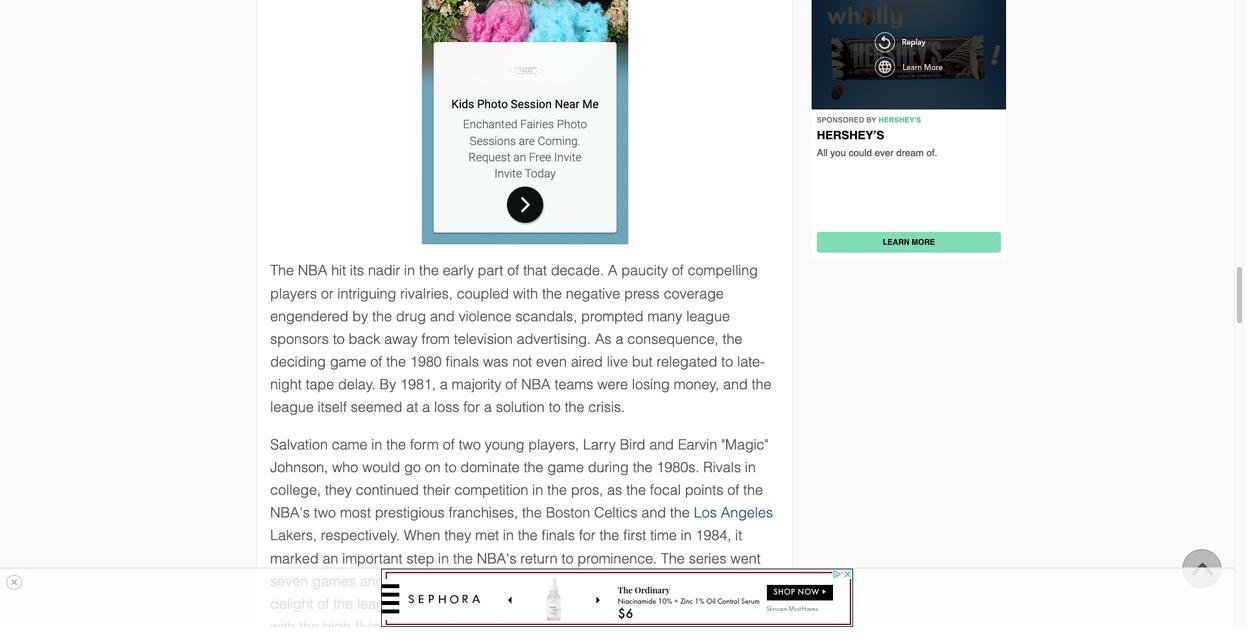 Task type: locate. For each thing, give the bounding box(es) containing it.
intriguing
[[338, 286, 397, 302]]

1 horizontal spatial by
[[867, 116, 877, 124]]

for down majority
[[464, 400, 480, 416]]

1 horizontal spatial two
[[459, 437, 481, 453]]

league,
[[357, 597, 405, 613]]

finals up majority
[[446, 354, 479, 370]]

an
[[323, 551, 339, 567]]

part
[[478, 263, 504, 279]]

2 vertical spatial two
[[493, 620, 515, 628]]

winning
[[440, 620, 489, 628]]

the down "staged"
[[627, 620, 647, 628]]

by
[[867, 116, 877, 124], [380, 377, 397, 393]]

most
[[340, 505, 371, 522]]

the up "players"
[[270, 263, 294, 279]]

1 vertical spatial from
[[595, 620, 623, 628]]

nba down not
[[522, 377, 551, 393]]

1 horizontal spatial finals
[[542, 528, 575, 545]]

its
[[350, 263, 364, 279]]

0 vertical spatial advertisement region
[[421, 0, 629, 245]]

in up "staged"
[[636, 574, 647, 590]]

1 vertical spatial for
[[579, 528, 596, 545]]

finals inside lakers, respectively. when they met in the finals for the first time in 1984, it marked an important step in the nba's return to prominence. the series went seven games and attracted the largest viewing audience in nba history. to the delight of the league, championship rematches were staged in 1985 and 1987, with the high-flying lakers winning two out of three from the brui
[[542, 528, 575, 545]]

a right the at at the left
[[422, 400, 430, 416]]

a up "loss"
[[440, 377, 448, 393]]

a
[[608, 263, 618, 279]]

1981,
[[400, 377, 436, 393]]

the down bird at the bottom of page
[[633, 460, 653, 476]]

to right return
[[562, 551, 574, 567]]

0 vertical spatial with
[[513, 286, 538, 302]]

advertisement region for the nba hit its nadir in the early part of that decade. a paucity of compelling players or intriguing rivalries, coupled with the negative press coverage engendered by the drug and violence scandals, prompted many league sponsors to back away from television advertising. as a consequence, the deciding game of the 1980 finals was not even aired live but relegated to late- night tape delay. by 1981, a majority of nba teams were losing money, and the league itself seemed at a loss for a solution to the crisis.
[[421, 0, 629, 245]]

hershey's
[[879, 116, 922, 124]]

0 vertical spatial nba
[[298, 263, 328, 279]]

0 vertical spatial game
[[330, 354, 367, 370]]

2 horizontal spatial nba
[[651, 574, 680, 590]]

championship
[[409, 597, 499, 613]]

1 vertical spatial by
[[380, 377, 397, 393]]

1 horizontal spatial nba
[[522, 377, 551, 393]]

engendered
[[270, 309, 349, 325]]

from up 1980 on the bottom left
[[422, 331, 450, 348]]

for
[[464, 400, 480, 416], [579, 528, 596, 545]]

game up delay.
[[330, 354, 367, 370]]

coverage
[[664, 286, 724, 302]]

with down that
[[513, 286, 538, 302]]

by inside the nba hit its nadir in the early part of that decade. a paucity of compelling players or intriguing rivalries, coupled with the negative press coverage engendered by the drug and violence scandals, prompted many league sponsors to back away from television advertising. as a consequence, the deciding game of the 1980 finals was not even aired live but relegated to late- night tape delay. by 1981, a majority of nba teams were losing money, and the league itself seemed at a loss for a solution to the crisis.
[[380, 377, 397, 393]]

2 vertical spatial nba
[[651, 574, 680, 590]]

the down celtics
[[600, 528, 620, 545]]

1980s.
[[657, 460, 700, 476]]

all you could ever dream of. link
[[817, 146, 1002, 159]]

nba left hit
[[298, 263, 328, 279]]

0 horizontal spatial from
[[422, 331, 450, 348]]

1 horizontal spatial from
[[595, 620, 623, 628]]

nba's up largest
[[477, 551, 517, 567]]

itself
[[318, 400, 347, 416]]

for down boston
[[579, 528, 596, 545]]

the inside lakers, respectively. when they met in the finals for the first time in 1984, it marked an important step in the nba's return to prominence. the series went seven games and attracted the largest viewing audience in nba history. to the delight of the league, championship rematches were staged in 1985 and 1987, with the high-flying lakers winning two out of three from the brui
[[661, 551, 685, 567]]

1 vertical spatial finals
[[542, 528, 575, 545]]

of up high-
[[318, 597, 330, 613]]

0 horizontal spatial with
[[270, 620, 296, 628]]

as
[[608, 483, 623, 499]]

was
[[483, 354, 509, 370]]

prestigious
[[375, 505, 445, 522]]

nba up 1985
[[651, 574, 680, 590]]

game down players,
[[548, 460, 584, 476]]

0 horizontal spatial they
[[325, 483, 352, 499]]

the down delight
[[299, 620, 319, 628]]

it
[[736, 528, 743, 545]]

paucity
[[622, 263, 668, 279]]

of up the coverage
[[672, 263, 684, 279]]

the up would
[[386, 437, 406, 453]]

finals inside the nba hit its nadir in the early part of that decade. a paucity of compelling players or intriguing rivalries, coupled with the negative press coverage engendered by the drug and violence scandals, prompted many league sponsors to back away from television advertising. as a consequence, the deciding game of the 1980 finals was not even aired live but relegated to late- night tape delay. by 1981, a majority of nba teams were losing money, and the league itself seemed at a loss for a solution to the crisis.
[[446, 354, 479, 370]]

1 vertical spatial nba's
[[477, 551, 517, 567]]

to inside "salvation came in the form of two young players, larry bird and earvin "magic" johnson, who would go on to dominate the game during the 1980s. rivals in college, they continued their competition in the pros, as the focal points of the nba's two most prestigious franchises, the boston celtics and the"
[[445, 460, 457, 476]]

from down "staged"
[[595, 620, 623, 628]]

in right nadir
[[404, 263, 415, 279]]

0 horizontal spatial the
[[270, 263, 294, 279]]

from inside lakers, respectively. when they met in the finals for the first time in 1984, it marked an important step in the nba's return to prominence. the series went seven games and attracted the largest viewing audience in nba history. to the delight of the league, championship rematches were staged in 1985 and 1987, with the high-flying lakers winning two out of three from the brui
[[595, 620, 623, 628]]

1 horizontal spatial nba's
[[477, 551, 517, 567]]

could
[[849, 147, 873, 158]]

0 horizontal spatial finals
[[446, 354, 479, 370]]

1 vertical spatial with
[[270, 620, 296, 628]]

they down who
[[325, 483, 352, 499]]

the down time
[[661, 551, 685, 567]]

0 horizontal spatial game
[[330, 354, 367, 370]]

continued
[[356, 483, 419, 499]]

they
[[325, 483, 352, 499], [445, 528, 472, 545]]

they inside lakers, respectively. when they met in the finals for the first time in 1984, it marked an important step in the nba's return to prominence. the series went seven games and attracted the largest viewing audience in nba history. to the delight of the league, championship rematches were staged in 1985 and 1987, with the high-flying lakers winning two out of three from the brui
[[445, 528, 472, 545]]

in right time
[[681, 528, 692, 545]]

scandals,
[[516, 309, 578, 325]]

the right as
[[627, 483, 646, 499]]

1 horizontal spatial league
[[687, 309, 730, 325]]

of
[[508, 263, 519, 279], [672, 263, 684, 279], [371, 354, 382, 370], [506, 377, 518, 393], [443, 437, 455, 453], [728, 483, 740, 499], [318, 597, 330, 613], [543, 620, 555, 628]]

were
[[598, 377, 628, 393], [574, 597, 605, 613]]

in inside the nba hit its nadir in the early part of that decade. a paucity of compelling players or intriguing rivalries, coupled with the negative press coverage engendered by the drug and violence scandals, prompted many league sponsors to back away from television advertising. as a consequence, the deciding game of the 1980 finals was not even aired live but relegated to late- night tape delay. by 1981, a majority of nba teams were losing money, and the league itself seemed at a loss for a solution to the crisis.
[[404, 263, 415, 279]]

angeles
[[721, 505, 774, 522]]

at
[[407, 400, 418, 416]]

when
[[404, 528, 441, 545]]

sponsored
[[817, 116, 865, 124]]

1 vertical spatial advertisement region
[[381, 570, 854, 628]]

2 horizontal spatial two
[[493, 620, 515, 628]]

were up three
[[574, 597, 605, 613]]

for inside the nba hit its nadir in the early part of that decade. a paucity of compelling players or intriguing rivalries, coupled with the negative press coverage engendered by the drug and violence scandals, prompted many league sponsors to back away from television advertising. as a consequence, the deciding game of the 1980 finals was not even aired live but relegated to late- night tape delay. by 1981, a majority of nba teams were losing money, and the league itself seemed at a loss for a solution to the crisis.
[[464, 400, 480, 416]]

a
[[616, 331, 624, 348], [440, 377, 448, 393], [422, 400, 430, 416], [484, 400, 492, 416]]

pros,
[[571, 483, 604, 499]]

with down delight
[[270, 620, 296, 628]]

not
[[513, 354, 532, 370]]

0 vertical spatial for
[[464, 400, 480, 416]]

series
[[689, 551, 727, 567]]

in
[[404, 263, 415, 279], [372, 437, 383, 453], [745, 460, 756, 476], [533, 483, 544, 499], [503, 528, 514, 545], [681, 528, 692, 545], [438, 551, 449, 567], [636, 574, 647, 590], [657, 597, 668, 613]]

two inside lakers, respectively. when they met in the finals for the first time in 1984, it marked an important step in the nba's return to prominence. the series went seven games and attracted the largest viewing audience in nba history. to the delight of the league, championship rematches were staged in 1985 and 1987, with the high-flying lakers winning two out of three from the brui
[[493, 620, 515, 628]]

1 vertical spatial the
[[661, 551, 685, 567]]

los angeles
[[694, 505, 774, 522]]

1 vertical spatial two
[[314, 505, 336, 522]]

three
[[559, 620, 591, 628]]

game
[[330, 354, 367, 370], [548, 460, 584, 476]]

bird
[[620, 437, 646, 453]]

they inside "salvation came in the form of two young players, larry bird and earvin "magic" johnson, who would go on to dominate the game during the 1980s. rivals in college, they continued their competition in the pros, as the focal points of the nba's two most prestigious franchises, the boston celtics and the"
[[325, 483, 352, 499]]

the right step
[[453, 551, 473, 567]]

the right by
[[372, 309, 392, 325]]

in right competition
[[533, 483, 544, 499]]

and down late-
[[724, 377, 748, 393]]

solution
[[496, 400, 545, 416]]

with
[[513, 286, 538, 302], [270, 620, 296, 628]]

1 horizontal spatial game
[[548, 460, 584, 476]]

nba's up lakers,
[[270, 505, 310, 522]]

with inside lakers, respectively. when they met in the finals for the first time in 1984, it marked an important step in the nba's return to prominence. the series went seven games and attracted the largest viewing audience in nba history. to the delight of the league, championship rematches were staged in 1985 and 1987, with the high-flying lakers winning two out of three from the brui
[[270, 620, 296, 628]]

by up seemed
[[380, 377, 397, 393]]

in down "magic"
[[745, 460, 756, 476]]

the up boston
[[548, 483, 567, 499]]

of down "back"
[[371, 354, 382, 370]]

0 horizontal spatial by
[[380, 377, 397, 393]]

two up dominate
[[459, 437, 481, 453]]

1 horizontal spatial the
[[661, 551, 685, 567]]

marked
[[270, 551, 319, 567]]

0 vertical spatial the
[[270, 263, 294, 279]]

0 vertical spatial league
[[687, 309, 730, 325]]

met
[[476, 528, 499, 545]]

0 vertical spatial nba's
[[270, 505, 310, 522]]

finals down boston
[[542, 528, 575, 545]]

relegated
[[657, 354, 718, 370]]

they left met
[[445, 528, 472, 545]]

to right on
[[445, 460, 457, 476]]

by inside sponsored by hershey's hershey's all you could ever dream of.
[[867, 116, 877, 124]]

negative
[[566, 286, 621, 302]]

two left most
[[314, 505, 336, 522]]

decade.
[[551, 263, 604, 279]]

1 vertical spatial game
[[548, 460, 584, 476]]

and up time
[[642, 505, 666, 522]]

hershey's
[[817, 128, 885, 142]]

the up high-
[[334, 597, 353, 613]]

players
[[270, 286, 317, 302]]

1 vertical spatial nba
[[522, 377, 551, 393]]

viewing
[[521, 574, 569, 590]]

were inside the nba hit its nadir in the early part of that decade. a paucity of compelling players or intriguing rivalries, coupled with the negative press coverage engendered by the drug and violence scandals, prompted many league sponsors to back away from television advertising. as a consequence, the deciding game of the 1980 finals was not even aired live but relegated to late- night tape delay. by 1981, a majority of nba teams were losing money, and the league itself seemed at a loss for a solution to the crisis.
[[598, 377, 628, 393]]

salvation came in the form of two young players, larry bird and earvin "magic" johnson, who would go on to dominate the game during the 1980s. rivals in college, they continued their competition in the pros, as the focal points of the nba's two most prestigious franchises, the boston celtics and the
[[270, 437, 769, 522]]

league down the night
[[270, 400, 314, 416]]

by up hershey's
[[867, 116, 877, 124]]

0 vertical spatial by
[[867, 116, 877, 124]]

the down players,
[[524, 460, 544, 476]]

came
[[332, 437, 368, 453]]

1 vertical spatial they
[[445, 528, 472, 545]]

tape
[[306, 377, 334, 393]]

were down live
[[598, 377, 628, 393]]

more
[[912, 238, 936, 247]]

go
[[404, 460, 421, 476]]

two left out
[[493, 620, 515, 628]]

0 horizontal spatial nba's
[[270, 505, 310, 522]]

from
[[422, 331, 450, 348], [595, 620, 623, 628]]

of right out
[[543, 620, 555, 628]]

to
[[733, 574, 747, 590]]

focal
[[650, 483, 681, 499]]

nba
[[298, 263, 328, 279], [522, 377, 551, 393], [651, 574, 680, 590]]

advertisement region
[[421, 0, 629, 245], [381, 570, 854, 628]]

earvin
[[678, 437, 718, 453]]

1 horizontal spatial for
[[579, 528, 596, 545]]

0 horizontal spatial league
[[270, 400, 314, 416]]

los angeles link
[[694, 505, 774, 522]]

league down the coverage
[[687, 309, 730, 325]]

and
[[430, 309, 455, 325], [724, 377, 748, 393], [650, 437, 674, 453], [642, 505, 666, 522], [360, 574, 385, 590], [707, 597, 732, 613]]

two
[[459, 437, 481, 453], [314, 505, 336, 522], [493, 620, 515, 628]]

1 vertical spatial were
[[574, 597, 605, 613]]

were inside lakers, respectively. when they met in the finals for the first time in 1984, it marked an important step in the nba's return to prominence. the series went seven games and attracted the largest viewing audience in nba history. to the delight of the league, championship rematches were staged in 1985 and 1987, with the high-flying lakers winning two out of three from the brui
[[574, 597, 605, 613]]

of.
[[927, 147, 938, 158]]

0 horizontal spatial for
[[464, 400, 480, 416]]

violence
[[459, 309, 512, 325]]

in right step
[[438, 551, 449, 567]]

consequence,
[[628, 331, 719, 348]]

prompted
[[582, 309, 644, 325]]

0 vertical spatial from
[[422, 331, 450, 348]]

1 horizontal spatial they
[[445, 528, 472, 545]]

sponsored by hershey's hershey's all you could ever dream of.
[[817, 116, 938, 158]]

0 vertical spatial they
[[325, 483, 352, 499]]

the left los
[[670, 505, 690, 522]]

0 vertical spatial were
[[598, 377, 628, 393]]

1980
[[410, 354, 442, 370]]

0 vertical spatial finals
[[446, 354, 479, 370]]

the right to
[[751, 574, 771, 590]]

and down history.
[[707, 597, 732, 613]]

dominate
[[461, 460, 520, 476]]

1 horizontal spatial with
[[513, 286, 538, 302]]

advertisement region for ×
[[381, 570, 854, 628]]

nba's inside lakers, respectively. when they met in the finals for the first time in 1984, it marked an important step in the nba's return to prominence. the series went seven games and attracted the largest viewing audience in nba history. to the delight of the league, championship rematches were staged in 1985 and 1987, with the high-flying lakers winning two out of three from the brui
[[477, 551, 517, 567]]



Task type: vqa. For each thing, say whether or not it's contained in the screenshot.
that
yes



Task type: describe. For each thing, give the bounding box(es) containing it.
young
[[485, 437, 525, 453]]

the up late-
[[723, 331, 743, 348]]

los
[[694, 505, 717, 522]]

even
[[536, 354, 567, 370]]

players,
[[529, 437, 579, 453]]

college,
[[270, 483, 321, 499]]

and up the 1980s.
[[650, 437, 674, 453]]

television
[[454, 331, 513, 348]]

the down late-
[[752, 377, 772, 393]]

crisis.
[[589, 400, 626, 416]]

late-
[[738, 354, 765, 370]]

the up rivalries,
[[419, 263, 439, 279]]

in up would
[[372, 437, 383, 453]]

that
[[523, 263, 547, 279]]

time
[[651, 528, 677, 545]]

seemed
[[351, 400, 403, 416]]

the up championship
[[450, 574, 469, 590]]

the up scandals,
[[542, 286, 562, 302]]

largest
[[473, 574, 517, 590]]

back
[[349, 331, 381, 348]]

points
[[685, 483, 724, 499]]

game inside "salvation came in the form of two young players, larry bird and earvin "magic" johnson, who would go on to dominate the game during the 1980s. rivals in college, they continued their competition in the pros, as the focal points of the nba's two most prestigious franchises, the boston celtics and the"
[[548, 460, 584, 476]]

to down the teams on the left of the page
[[549, 400, 561, 416]]

seven
[[270, 574, 308, 590]]

live
[[607, 354, 628, 370]]

form
[[410, 437, 439, 453]]

and down rivalries,
[[430, 309, 455, 325]]

for inside lakers, respectively. when they met in the finals for the first time in 1984, it marked an important step in the nba's return to prominence. the series went seven games and attracted the largest viewing audience in nba history. to the delight of the league, championship rematches were staged in 1985 and 1987, with the high-flying lakers winning two out of three from the brui
[[579, 528, 596, 545]]

of left that
[[508, 263, 519, 279]]

sponsors
[[270, 331, 329, 348]]

the inside the nba hit its nadir in the early part of that decade. a paucity of compelling players or intriguing rivalries, coupled with the negative press coverage engendered by the drug and violence scandals, prompted many league sponsors to back away from television advertising. as a consequence, the deciding game of the 1980 finals was not even aired live but relegated to late- night tape delay. by 1981, a majority of nba teams were losing money, and the league itself seemed at a loss for a solution to the crisis.
[[270, 263, 294, 279]]

deciding
[[270, 354, 326, 370]]

game inside the nba hit its nadir in the early part of that decade. a paucity of compelling players or intriguing rivalries, coupled with the negative press coverage engendered by the drug and violence scandals, prompted many league sponsors to back away from television advertising. as a consequence, the deciding game of the 1980 finals was not even aired live but relegated to late- night tape delay. by 1981, a majority of nba teams were losing money, and the league itself seemed at a loss for a solution to the crisis.
[[330, 354, 367, 370]]

respectively.
[[321, 528, 400, 545]]

1984,
[[696, 528, 732, 545]]

lakers
[[393, 620, 436, 628]]

games
[[312, 574, 356, 590]]

1985
[[672, 597, 704, 613]]

but
[[632, 354, 653, 370]]

would
[[362, 460, 400, 476]]

a down majority
[[484, 400, 492, 416]]

the down away
[[386, 354, 406, 370]]

lakers,
[[270, 528, 317, 545]]

staged
[[609, 597, 653, 613]]

1987,
[[736, 597, 772, 613]]

and down the important
[[360, 574, 385, 590]]

0 horizontal spatial nba
[[298, 263, 328, 279]]

larry
[[583, 437, 616, 453]]

the left boston
[[522, 505, 542, 522]]

0 horizontal spatial two
[[314, 505, 336, 522]]

to inside lakers, respectively. when they met in the finals for the first time in 1984, it marked an important step in the nba's return to prominence. the series went seven games and attracted the largest viewing audience in nba history. to the delight of the league, championship rematches were staged in 1985 and 1987, with the high-flying lakers winning two out of three from the brui
[[562, 551, 574, 567]]

boston
[[546, 505, 591, 522]]

rematches
[[503, 597, 570, 613]]

prominence.
[[578, 551, 657, 567]]

important
[[342, 551, 403, 567]]

lakers, respectively. when they met in the finals for the first time in 1984, it marked an important step in the nba's return to prominence. the series went seven games and attracted the largest viewing audience in nba history. to the delight of the league, championship rematches were staged in 1985 and 1987, with the high-flying lakers winning two out of three from the brui
[[270, 528, 772, 628]]

teams
[[555, 377, 594, 393]]

or
[[321, 286, 334, 302]]

return
[[521, 551, 558, 567]]

first
[[624, 528, 647, 545]]

hit
[[331, 263, 346, 279]]

losing
[[632, 377, 670, 393]]

audience
[[573, 574, 632, 590]]

rivals
[[704, 460, 742, 476]]

who
[[332, 460, 358, 476]]

nba inside lakers, respectively. when they met in the finals for the first time in 1984, it marked an important step in the nba's return to prominence. the series went seven games and attracted the largest viewing audience in nba history. to the delight of the league, championship rematches were staged in 1985 and 1987, with the high-flying lakers winning two out of three from the brui
[[651, 574, 680, 590]]

high-
[[323, 620, 356, 628]]

drug
[[396, 309, 426, 325]]

nba's inside "salvation came in the form of two young players, larry bird and earvin "magic" johnson, who would go on to dominate the game during the 1980s. rivals in college, they continued their competition in the pros, as the focal points of the nba's two most prestigious franchises, the boston celtics and the"
[[270, 505, 310, 522]]

1 vertical spatial league
[[270, 400, 314, 416]]

with inside the nba hit its nadir in the early part of that decade. a paucity of compelling players or intriguing rivalries, coupled with the negative press coverage engendered by the drug and violence scandals, prompted many league sponsors to back away from television advertising. as a consequence, the deciding game of the 1980 finals was not even aired live but relegated to late- night tape delay. by 1981, a majority of nba teams were losing money, and the league itself seemed at a loss for a solution to the crisis.
[[513, 286, 538, 302]]

the up return
[[518, 528, 538, 545]]

a right as at the bottom of the page
[[616, 331, 624, 348]]

competition
[[455, 483, 529, 499]]

out
[[519, 620, 539, 628]]

0 vertical spatial two
[[459, 437, 481, 453]]

the up angeles
[[744, 483, 764, 499]]

nadir
[[368, 263, 400, 279]]

in left 1985
[[657, 597, 668, 613]]

during
[[588, 460, 629, 476]]

of up "los angeles" link
[[728, 483, 740, 499]]

learn more link
[[883, 238, 936, 247]]

dream
[[897, 147, 924, 158]]

loss
[[434, 400, 460, 416]]

all
[[817, 147, 828, 158]]

compelling
[[688, 263, 759, 279]]

delight
[[270, 597, 314, 613]]

ever
[[875, 147, 894, 158]]

away
[[385, 331, 418, 348]]

you
[[831, 147, 847, 158]]

money,
[[674, 377, 720, 393]]

hershey's link
[[817, 128, 1002, 142]]

history.
[[684, 574, 729, 590]]

of up solution
[[506, 377, 518, 393]]

celtics
[[595, 505, 638, 522]]

attracted
[[389, 574, 446, 590]]

early
[[443, 263, 474, 279]]

to left "back"
[[333, 331, 345, 348]]

on
[[425, 460, 441, 476]]

as
[[595, 331, 612, 348]]

the down the teams on the left of the page
[[565, 400, 585, 416]]

the nba hit its nadir in the early part of that decade. a paucity of compelling players or intriguing rivalries, coupled with the negative press coverage engendered by the drug and violence scandals, prompted many league sponsors to back away from television advertising. as a consequence, the deciding game of the 1980 finals was not even aired live but relegated to late- night tape delay. by 1981, a majority of nba teams were losing money, and the league itself seemed at a loss for a solution to the crisis.
[[270, 263, 772, 416]]

in right met
[[503, 528, 514, 545]]

from inside the nba hit its nadir in the early part of that decade. a paucity of compelling players or intriguing rivalries, coupled with the negative press coverage engendered by the drug and violence scandals, prompted many league sponsors to back away from television advertising. as a consequence, the deciding game of the 1980 finals was not even aired live but relegated to late- night tape delay. by 1981, a majority of nba teams were losing money, and the league itself seemed at a loss for a solution to the crisis.
[[422, 331, 450, 348]]

to left late-
[[722, 354, 734, 370]]

of right form
[[443, 437, 455, 453]]

by
[[353, 309, 368, 325]]



